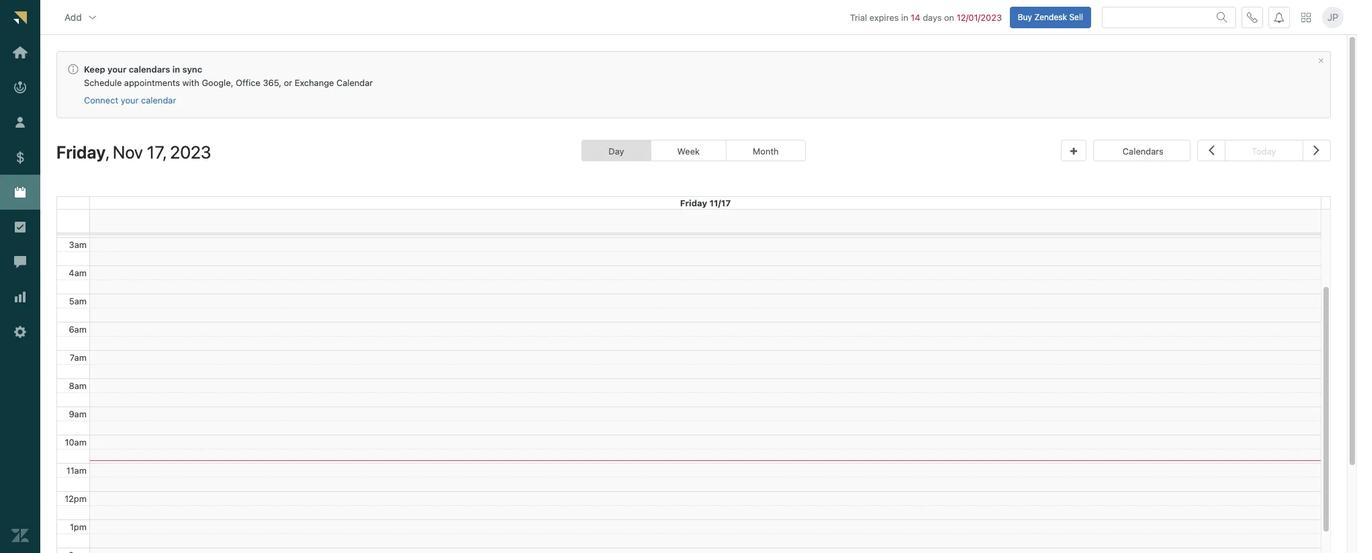 Task type: vqa. For each thing, say whether or not it's contained in the screenshot.
(2)
no



Task type: describe. For each thing, give the bounding box(es) containing it.
5am
[[69, 296, 87, 306]]

11am
[[66, 465, 87, 476]]

zendesk products image
[[1302, 12, 1312, 22]]

12pm
[[65, 493, 87, 504]]

connect
[[84, 95, 118, 106]]

keep your calendars in sync schedule appointments with google, office 365, or exchange calendar
[[84, 64, 373, 88]]

10am
[[65, 437, 87, 447]]

today
[[1253, 145, 1277, 156]]

zendesk image
[[11, 527, 29, 544]]

friday for friday , nov 17, 2023
[[56, 141, 106, 162]]

8am
[[69, 380, 87, 391]]

14
[[911, 12, 921, 23]]

7am
[[70, 352, 87, 363]]

calendars
[[129, 64, 170, 75]]

friday , nov 17, 2023
[[56, 141, 211, 162]]

trial
[[851, 12, 868, 23]]

365,
[[263, 77, 282, 88]]

calendar
[[337, 77, 373, 88]]

,
[[106, 141, 109, 162]]

keep
[[84, 64, 105, 75]]

calls image
[[1248, 12, 1259, 23]]

12/01/2023
[[957, 12, 1003, 23]]

month
[[753, 145, 779, 156]]

days
[[923, 12, 942, 23]]

day
[[609, 145, 625, 156]]

3am
[[69, 239, 87, 250]]

9am
[[69, 408, 87, 419]]

appointments
[[124, 77, 180, 88]]

on
[[945, 12, 955, 23]]

jp
[[1328, 11, 1339, 23]]

search image
[[1218, 12, 1228, 23]]

expires
[[870, 12, 899, 23]]

or
[[284, 77, 292, 88]]

buy zendesk sell
[[1018, 12, 1084, 22]]

2023
[[170, 141, 211, 162]]

angle right image
[[1314, 141, 1321, 158]]

add
[[65, 11, 82, 23]]

buy zendesk sell button
[[1010, 6, 1092, 28]]

google,
[[202, 77, 233, 88]]

office
[[236, 77, 261, 88]]

bell image
[[1275, 12, 1285, 23]]



Task type: locate. For each thing, give the bounding box(es) containing it.
nov
[[113, 141, 143, 162]]

in left sync
[[173, 64, 180, 75]]

add button
[[54, 4, 109, 31]]

schedule
[[84, 77, 122, 88]]

trial expires in 14 days on 12/01/2023
[[851, 12, 1003, 23]]

1 vertical spatial in
[[173, 64, 180, 75]]

your
[[108, 64, 127, 75], [121, 95, 139, 106]]

exchange
[[295, 77, 334, 88]]

week
[[678, 145, 700, 156]]

angle left image
[[1209, 141, 1215, 158]]

chevron down image
[[87, 12, 98, 23]]

your inside keep your calendars in sync schedule appointments with google, office 365, or exchange calendar
[[108, 64, 127, 75]]

sell
[[1070, 12, 1084, 22]]

4am
[[69, 267, 87, 278]]

your up schedule
[[108, 64, 127, 75]]

sync
[[182, 64, 202, 75]]

0 vertical spatial in
[[902, 12, 909, 23]]

6am
[[69, 324, 87, 334]]

in
[[902, 12, 909, 23], [173, 64, 180, 75]]

friday
[[56, 141, 106, 162], [681, 197, 708, 208]]

your for keep
[[108, 64, 127, 75]]

friday for friday 11/17
[[681, 197, 708, 208]]

1 horizontal spatial friday
[[681, 197, 708, 208]]

with
[[182, 77, 199, 88]]

friday 11/17
[[681, 197, 731, 208]]

1 vertical spatial your
[[121, 95, 139, 106]]

in inside keep your calendars in sync schedule appointments with google, office 365, or exchange calendar
[[173, 64, 180, 75]]

calendar
[[141, 95, 176, 106]]

connect your calendar
[[84, 95, 176, 106]]

your for connect
[[121, 95, 139, 106]]

0 horizontal spatial in
[[173, 64, 180, 75]]

friday left 11/17 in the top of the page
[[681, 197, 708, 208]]

jp button
[[1323, 6, 1345, 28]]

0 vertical spatial your
[[108, 64, 127, 75]]

1pm
[[70, 521, 87, 532]]

1 vertical spatial friday
[[681, 197, 708, 208]]

plus image
[[1071, 147, 1078, 156]]

cancel image
[[1318, 57, 1326, 65]]

11/17
[[710, 197, 731, 208]]

info image
[[68, 64, 79, 75]]

17,
[[147, 141, 166, 162]]

calendars
[[1123, 145, 1164, 156]]

your down appointments
[[121, 95, 139, 106]]

in left 14
[[902, 12, 909, 23]]

zendesk
[[1035, 12, 1068, 22]]

0 horizontal spatial friday
[[56, 141, 106, 162]]

buy
[[1018, 12, 1033, 22]]

connect your calendar link
[[84, 95, 176, 106]]

friday left nov
[[56, 141, 106, 162]]

1 horizontal spatial in
[[902, 12, 909, 23]]

0 vertical spatial friday
[[56, 141, 106, 162]]



